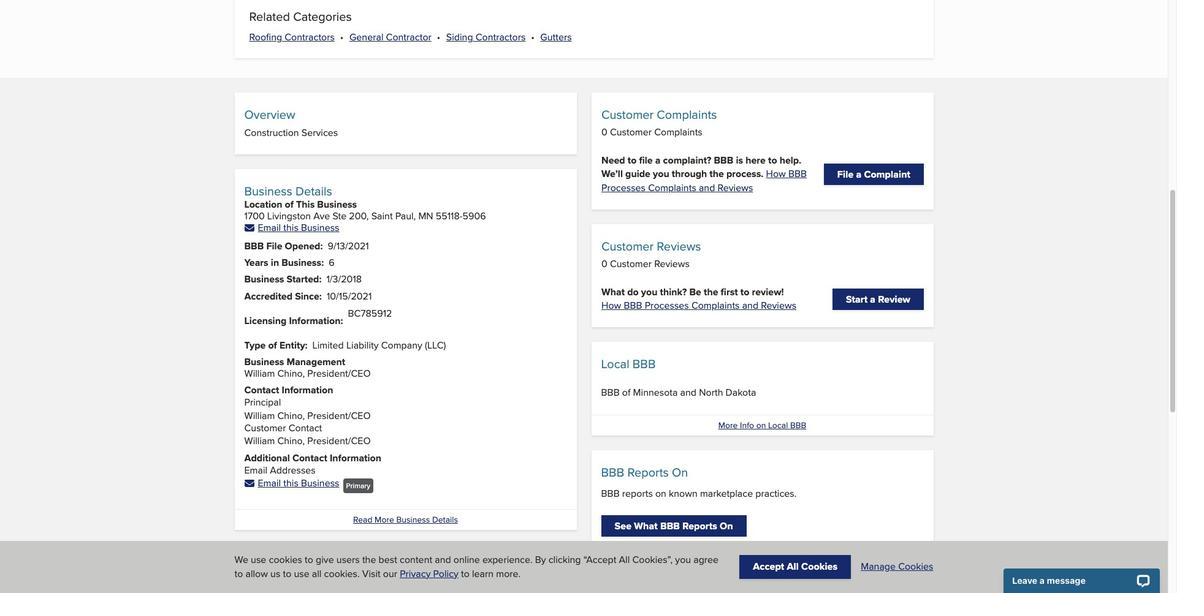 Task type: vqa. For each thing, say whether or not it's contained in the screenshot.
the Not BBB accredited image
no



Task type: describe. For each thing, give the bounding box(es) containing it.
0 vertical spatial more
[[719, 419, 738, 432]]

bbb reports on bbb reports on known marketplace practices.
[[601, 463, 797, 501]]

general contractor
[[350, 30, 432, 44]]

practices.
[[756, 487, 797, 501]]

users
[[337, 553, 360, 567]]

business right this
[[317, 197, 357, 212]]

2 chino, from the top
[[277, 409, 305, 423]]

on inside bbb reports on bbb reports on known marketplace practices.
[[672, 463, 688, 481]]

cookies inside button
[[899, 560, 934, 574]]

to left give
[[305, 553, 313, 567]]

accredited
[[244, 289, 293, 303]]

"accept
[[584, 553, 617, 567]]

how bbb processes complaints and reviews
[[601, 167, 807, 195]]

processes inside how bbb processes complaints and reviews
[[601, 180, 646, 195]]

1 horizontal spatial on
[[720, 519, 733, 534]]

all
[[312, 567, 322, 581]]

: up the 'licensing information: bc785912'
[[319, 289, 322, 303]]

email for second email this business button
[[258, 477, 281, 491]]

be
[[689, 285, 701, 299]]

location
[[244, 197, 282, 212]]

complaints inside what do you think? be the first to review! how bbb processes complaints and reviews
[[691, 299, 740, 313]]

here
[[746, 153, 766, 167]]

to right us at the left
[[283, 567, 292, 581]]

of for type
[[268, 338, 277, 352]]

a for need to file a complaint? bbb is here to help. we'll guide you through the process.
[[856, 167, 862, 181]]

licensing information: bc785912
[[244, 307, 392, 328]]

0 horizontal spatial local
[[601, 355, 630, 373]]

think?
[[660, 285, 687, 299]]

5906
[[463, 209, 486, 223]]

see
[[615, 519, 632, 534]]

processes inside what do you think? be the first to review! how bbb processes complaints and reviews
[[645, 299, 689, 313]]

how bbb processes complaints and reviews link for need to file a complaint? bbb is here to help. we'll guide you through the process.
[[601, 167, 807, 195]]

what inside see what bbb reports on link
[[634, 519, 658, 534]]

cookies inside button
[[802, 560, 838, 574]]

0 horizontal spatial use
[[251, 553, 266, 567]]

bbb inside need to file a complaint? bbb is here to help. we'll guide you through the process.
[[714, 153, 733, 167]]

bbb left "reports"
[[601, 487, 620, 501]]

1700 livingston ave ste 200, saint paul, mn 55118-5906
[[244, 209, 486, 223]]

categories
[[293, 8, 352, 25]]

the inside the we use cookies to give users the best content and online experience. by clicking "accept all cookies", you agree to allow us to use all cookies. visit our
[[362, 553, 376, 567]]

the inside what do you think? be the first to review! how bbb processes complaints and reviews
[[704, 285, 718, 299]]

best
[[379, 553, 397, 567]]

limited
[[313, 338, 344, 352]]

2 william from the top
[[244, 409, 275, 423]]

is
[[736, 153, 743, 167]]

general contractor link
[[350, 30, 432, 44]]

accept
[[753, 560, 785, 574]]

see what bbb reports on
[[615, 519, 733, 534]]

of for location
[[285, 197, 294, 212]]

construction
[[244, 125, 299, 140]]

9/13/2021
[[328, 239, 369, 253]]

ste
[[333, 209, 347, 223]]

55118-
[[436, 209, 463, 223]]

to left file
[[628, 153, 637, 167]]

: up since
[[319, 273, 322, 287]]

to right here
[[768, 153, 777, 167]]

2 this from the top
[[283, 477, 299, 491]]

this
[[296, 197, 315, 212]]

overview construction services
[[244, 105, 338, 140]]

to inside what do you think? be the first to review! how bbb processes complaints and reviews
[[740, 285, 749, 299]]

manage cookies button
[[861, 560, 934, 575]]

agree
[[694, 553, 719, 567]]

information:
[[289, 314, 343, 328]]

1700
[[244, 209, 265, 223]]

related categories
[[249, 8, 352, 25]]

roofing
[[249, 30, 282, 44]]

you inside need to file a complaint? bbb is here to help. we'll guide you through the process.
[[653, 167, 669, 181]]

known
[[669, 487, 698, 501]]

privacy
[[400, 567, 431, 581]]

2 vertical spatial contact
[[293, 451, 327, 465]]

customer reviews 0 customer reviews
[[601, 237, 701, 271]]

accept all cookies
[[753, 560, 838, 574]]

: left 6
[[321, 256, 324, 270]]

3 william from the top
[[244, 434, 275, 448]]

visit
[[362, 567, 381, 581]]

location of this business
[[244, 197, 357, 212]]

1 email this business button from the top
[[244, 221, 339, 235]]

addresses
[[270, 463, 316, 478]]

file a complaint link
[[824, 163, 924, 185]]

how bbb processes complaints and reviews link for what do you think? be the first to review!
[[601, 299, 796, 313]]

all inside accept all cookies button
[[787, 560, 799, 574]]

bbb of minnesota and north dakota
[[601, 386, 756, 400]]

a inside need to file a complaint? bbb is here to help. we'll guide you through the process.
[[655, 153, 660, 167]]

we use cookies to give users the best content and online experience. by clicking "accept all cookies", you agree to allow us to use all cookies. visit our
[[235, 553, 719, 581]]

need
[[601, 153, 625, 167]]

what inside what do you think? be the first to review! how bbb processes complaints and reviews
[[601, 285, 625, 299]]

cookies.
[[324, 567, 360, 581]]

complaint?
[[663, 153, 711, 167]]

business up content at the bottom left of the page
[[397, 514, 430, 526]]

first
[[721, 285, 738, 299]]

reviews inside what do you think? be the first to review! how bbb processes complaints and reviews
[[761, 299, 796, 313]]

general
[[350, 30, 384, 44]]

1 vertical spatial local
[[768, 419, 788, 432]]

to left learn
[[461, 567, 470, 581]]

info
[[740, 419, 754, 432]]

reports inside bbb reports on bbb reports on known marketplace practices.
[[628, 463, 669, 481]]

file inside bbb file opened : 9/13/2021 years in business : 6 business started : 1/3/2018 accredited since : 10/15/2021
[[266, 239, 282, 253]]

2 email this business button from the top
[[244, 477, 339, 491]]

read more business details
[[353, 514, 458, 526]]

10/15/2021
[[327, 289, 372, 303]]

privacy policy to learn more.
[[400, 567, 521, 581]]

bbb file opened : 9/13/2021 years in business : 6 business started : 1/3/2018 accredited since : 10/15/2021
[[244, 239, 372, 303]]

to left allow
[[235, 567, 243, 581]]

file a complaint
[[837, 167, 910, 181]]

1 vertical spatial information
[[330, 451, 381, 465]]

do
[[627, 285, 639, 299]]

and left north
[[681, 386, 697, 400]]

6
[[329, 256, 335, 270]]

industry tip
[[244, 558, 307, 576]]

and inside the we use cookies to give users the best content and online experience. by clicking "accept all cookies", you agree to allow us to use all cookies. visit our
[[435, 553, 451, 567]]

1 email this business from the top
[[258, 221, 339, 235]]

bbb inside bbb file opened : 9/13/2021 years in business : 6 business started : 1/3/2018 accredited since : 10/15/2021
[[244, 239, 264, 253]]

0 for reviews
[[601, 257, 607, 271]]

contractors for siding contractors
[[476, 30, 526, 44]]

customer complaints 0 customer complaints
[[601, 105, 717, 139]]

business details
[[244, 182, 332, 200]]

bbb up minnesota
[[633, 355, 656, 373]]

2 email this business from the top
[[258, 477, 339, 491]]

us
[[271, 567, 280, 581]]

through
[[672, 167, 707, 181]]

business inside the type of entity : limited liability company (llc) business management william chino, president/ceo contact information principal william chino, president/ceo customer contact william chino, president/ceo
[[244, 355, 284, 369]]

start
[[846, 292, 868, 306]]

start a review link
[[833, 289, 924, 310]]

management
[[287, 355, 345, 369]]

started
[[287, 273, 319, 287]]

(llc)
[[425, 338, 446, 352]]

clicking
[[549, 553, 581, 567]]

content
[[400, 553, 432, 567]]



Task type: locate. For each thing, give the bounding box(es) containing it.
2 vertical spatial of
[[622, 386, 631, 400]]

email down additional
[[258, 477, 281, 491]]

contractors for roofing contractors
[[285, 30, 335, 44]]

and inside what do you think? be the first to review! how bbb processes complaints and reviews
[[742, 299, 758, 313]]

1 vertical spatial william
[[244, 409, 275, 423]]

you inside what do you think? be the first to review! how bbb processes complaints and reviews
[[641, 285, 657, 299]]

file
[[639, 153, 653, 167]]

0 vertical spatial on
[[757, 419, 766, 432]]

1 vertical spatial you
[[641, 285, 657, 299]]

a left complaint
[[856, 167, 862, 181]]

0 horizontal spatial all
[[619, 553, 630, 567]]

0 vertical spatial email this business button
[[244, 221, 339, 235]]

1 horizontal spatial what
[[634, 519, 658, 534]]

0 vertical spatial of
[[285, 197, 294, 212]]

on down marketplace
[[720, 519, 733, 534]]

cookies right manage
[[899, 560, 934, 574]]

2 horizontal spatial of
[[622, 386, 631, 400]]

what do you think? be the first to review! how bbb processes complaints and reviews
[[601, 285, 796, 313]]

reports
[[622, 487, 653, 501]]

0 vertical spatial what
[[601, 285, 625, 299]]

of inside the type of entity : limited liability company (llc) business management william chino, president/ceo contact information principal william chino, president/ceo customer contact william chino, president/ceo
[[268, 338, 277, 352]]

give
[[316, 553, 334, 567]]

details up online
[[432, 514, 458, 526]]

and left online
[[435, 553, 451, 567]]

email this business up opened in the top of the page
[[258, 221, 339, 235]]

1 horizontal spatial on
[[757, 419, 766, 432]]

processes down need
[[601, 180, 646, 195]]

0
[[601, 125, 607, 139], [601, 257, 607, 271]]

bbb right here
[[788, 167, 807, 181]]

of for bbb
[[622, 386, 631, 400]]

1 this from the top
[[283, 221, 299, 235]]

0 vertical spatial processes
[[601, 180, 646, 195]]

entity
[[280, 338, 305, 352]]

0 vertical spatial how bbb processes complaints and reviews link
[[601, 167, 807, 195]]

0 vertical spatial reports
[[628, 463, 669, 481]]

3 chino, from the top
[[277, 434, 305, 448]]

1 horizontal spatial file
[[837, 167, 854, 181]]

bbb up years
[[244, 239, 264, 253]]

0 horizontal spatial file
[[266, 239, 282, 253]]

see what bbb reports on link
[[601, 516, 747, 537]]

1 horizontal spatial more
[[719, 419, 738, 432]]

2 how bbb processes complaints and reviews link from the top
[[601, 299, 796, 313]]

1 vertical spatial email this business
[[258, 477, 339, 491]]

bbb right 'info'
[[790, 419, 807, 432]]

1 horizontal spatial a
[[856, 167, 862, 181]]

complaints inside how bbb processes complaints and reviews
[[648, 180, 696, 195]]

: left '9/13/2021'
[[320, 239, 323, 253]]

of left this
[[285, 197, 294, 212]]

learn
[[472, 567, 494, 581]]

to
[[628, 153, 637, 167], [768, 153, 777, 167], [740, 285, 749, 299], [305, 553, 313, 567], [235, 567, 243, 581], [283, 567, 292, 581], [461, 567, 470, 581]]

email down location
[[258, 221, 281, 235]]

roofing contractors
[[249, 30, 335, 44]]

0 vertical spatial president/ceo
[[307, 367, 371, 381]]

0 vertical spatial william
[[244, 367, 275, 381]]

business up accredited
[[244, 273, 284, 287]]

how inside how bbb processes complaints and reviews
[[766, 167, 786, 181]]

how
[[766, 167, 786, 181], [601, 299, 621, 313]]

1/3/2018
[[327, 273, 362, 287]]

mn
[[419, 209, 433, 223]]

local bbb
[[601, 355, 656, 373]]

and inside how bbb processes complaints and reviews
[[699, 180, 715, 195]]

primary
[[346, 481, 370, 491]]

what right see
[[634, 519, 658, 534]]

the inside need to file a complaint? bbb is here to help. we'll guide you through the process.
[[709, 167, 724, 181]]

business
[[244, 182, 292, 200], [317, 197, 357, 212], [301, 221, 339, 235], [282, 256, 321, 270], [244, 273, 284, 287], [244, 355, 284, 369], [301, 477, 339, 491], [397, 514, 430, 526]]

overview
[[244, 105, 295, 123]]

bbb inside how bbb processes complaints and reviews
[[788, 167, 807, 181]]

manage cookies
[[861, 560, 934, 574]]

email this business button up opened in the top of the page
[[244, 221, 339, 235]]

0 horizontal spatial on
[[656, 487, 667, 501]]

1 contractors from the left
[[285, 30, 335, 44]]

1 vertical spatial more
[[375, 514, 394, 526]]

need to file a complaint? bbb is here to help. we'll guide you through the process.
[[601, 153, 801, 181]]

1 0 from the top
[[601, 125, 607, 139]]

bbb up "reports"
[[601, 463, 624, 481]]

how inside what do you think? be the first to review! how bbb processes complaints and reviews
[[601, 299, 621, 313]]

2 vertical spatial chino,
[[277, 434, 305, 448]]

this down additional contact information
[[283, 477, 299, 491]]

of down local bbb
[[622, 386, 631, 400]]

1 vertical spatial what
[[634, 519, 658, 534]]

the right be
[[704, 285, 718, 299]]

2 horizontal spatial a
[[870, 292, 876, 306]]

information inside the type of entity : limited liability company (llc) business management william chino, president/ceo contact information principal william chino, president/ceo customer contact william chino, president/ceo
[[282, 383, 333, 398]]

and
[[699, 180, 715, 195], [742, 299, 758, 313], [681, 386, 697, 400], [435, 553, 451, 567]]

licensing
[[244, 314, 287, 328]]

gutters
[[541, 30, 572, 44]]

of right type
[[268, 338, 277, 352]]

cookies
[[269, 553, 302, 567]]

use
[[251, 553, 266, 567], [294, 567, 310, 581]]

contractors right siding
[[476, 30, 526, 44]]

1 vertical spatial president/ceo
[[307, 409, 371, 423]]

0 vertical spatial 0
[[601, 125, 607, 139]]

bbb down local bbb
[[601, 386, 620, 400]]

services
[[302, 125, 338, 140]]

information
[[282, 383, 333, 398], [330, 451, 381, 465]]

email this business button down additional contact information
[[244, 477, 339, 491]]

you right do
[[641, 285, 657, 299]]

how right here
[[766, 167, 786, 181]]

on left the known at right
[[656, 487, 667, 501]]

online
[[454, 553, 480, 567]]

read more business details link
[[353, 514, 458, 526]]

1 vertical spatial how
[[601, 299, 621, 313]]

2 vertical spatial william
[[244, 434, 275, 448]]

0 horizontal spatial reports
[[628, 463, 669, 481]]

business down additional contact information
[[301, 477, 339, 491]]

details
[[296, 182, 332, 200], [432, 514, 458, 526]]

more.
[[496, 567, 521, 581]]

1 vertical spatial how bbb processes complaints and reviews link
[[601, 299, 796, 313]]

allow
[[246, 567, 268, 581]]

1 william from the top
[[244, 367, 275, 381]]

business up opened in the top of the page
[[301, 221, 339, 235]]

2 cookies from the left
[[899, 560, 934, 574]]

0 inside customer reviews 0 customer reviews
[[601, 257, 607, 271]]

processes left be
[[645, 299, 689, 313]]

1 horizontal spatial use
[[294, 567, 310, 581]]

1 horizontal spatial of
[[285, 197, 294, 212]]

bbb down the known at right
[[660, 519, 680, 534]]

on inside bbb reports on bbb reports on known marketplace practices.
[[656, 487, 667, 501]]

company
[[381, 338, 422, 352]]

on up the known at right
[[672, 463, 688, 481]]

reports up agree
[[683, 519, 717, 534]]

complaint
[[864, 167, 910, 181]]

1 vertical spatial email this business button
[[244, 477, 339, 491]]

0 horizontal spatial more
[[375, 514, 394, 526]]

email this business down additional contact information
[[258, 477, 339, 491]]

you right file
[[653, 167, 669, 181]]

industry
[[244, 558, 287, 576]]

all inside the we use cookies to give users the best content and online experience. by clicking "accept all cookies", you agree to allow us to use all cookies. visit our
[[619, 553, 630, 567]]

0 horizontal spatial how
[[601, 299, 621, 313]]

this up opened in the top of the page
[[283, 221, 299, 235]]

saint
[[371, 209, 393, 223]]

all right accept on the bottom of page
[[787, 560, 799, 574]]

more
[[719, 419, 738, 432], [375, 514, 394, 526]]

1 vertical spatial on
[[720, 519, 733, 534]]

minnesota
[[633, 386, 678, 400]]

0 horizontal spatial what
[[601, 285, 625, 299]]

paul,
[[395, 209, 416, 223]]

0 vertical spatial details
[[296, 182, 332, 200]]

contact down type
[[244, 383, 279, 398]]

0 vertical spatial email this business
[[258, 221, 339, 235]]

we
[[235, 553, 248, 567]]

more info on local bbb
[[719, 419, 807, 432]]

0 vertical spatial file
[[837, 167, 854, 181]]

type
[[244, 338, 266, 352]]

1 horizontal spatial local
[[768, 419, 788, 432]]

0 vertical spatial chino,
[[277, 367, 305, 381]]

1 vertical spatial on
[[656, 487, 667, 501]]

bbb inside what do you think? be the first to review! how bbb processes complaints and reviews
[[624, 299, 642, 313]]

1 horizontal spatial contractors
[[476, 30, 526, 44]]

1 vertical spatial processes
[[645, 299, 689, 313]]

file left complaint
[[837, 167, 854, 181]]

0 inside customer complaints 0 customer complaints
[[601, 125, 607, 139]]

type of entity : limited liability company (llc) business management william chino, president/ceo contact information principal william chino, president/ceo customer contact william chino, president/ceo
[[244, 338, 446, 448]]

0 horizontal spatial contractors
[[285, 30, 335, 44]]

bbb left is
[[714, 153, 733, 167]]

1 vertical spatial file
[[266, 239, 282, 253]]

0 horizontal spatial cookies
[[802, 560, 838, 574]]

bbb left think?
[[624, 299, 642, 313]]

a for what do you think? be the first to review!
[[870, 292, 876, 306]]

william
[[244, 367, 275, 381], [244, 409, 275, 423], [244, 434, 275, 448]]

what
[[601, 285, 625, 299], [634, 519, 658, 534]]

0 vertical spatial the
[[709, 167, 724, 181]]

in
[[271, 256, 279, 270]]

livingston
[[267, 209, 311, 223]]

privacy policy link
[[400, 567, 459, 581]]

more right read at the bottom left of the page
[[375, 514, 394, 526]]

reviews inside how bbb processes complaints and reviews
[[718, 180, 753, 195]]

this
[[283, 221, 299, 235], [283, 477, 299, 491]]

all
[[619, 553, 630, 567], [787, 560, 799, 574]]

3 president/ceo from the top
[[307, 434, 371, 448]]

0 vertical spatial how
[[766, 167, 786, 181]]

president/ceo
[[307, 367, 371, 381], [307, 409, 371, 423], [307, 434, 371, 448]]

0 for complaints
[[601, 125, 607, 139]]

email left addresses
[[244, 463, 267, 478]]

the left is
[[709, 167, 724, 181]]

business down opened in the top of the page
[[282, 256, 321, 270]]

policy
[[433, 567, 459, 581]]

process.
[[726, 167, 763, 181]]

cookies",
[[633, 553, 673, 567]]

0 horizontal spatial details
[[296, 182, 332, 200]]

more info on local bbb link
[[719, 419, 807, 432]]

1 horizontal spatial reports
[[683, 519, 717, 534]]

ave
[[314, 209, 330, 223]]

contact right additional
[[293, 451, 327, 465]]

use right we
[[251, 553, 266, 567]]

to right first
[[740, 285, 749, 299]]

a right file
[[655, 153, 660, 167]]

1 vertical spatial reports
[[683, 519, 717, 534]]

read
[[353, 514, 373, 526]]

business up "1700"
[[244, 182, 292, 200]]

200,
[[349, 209, 369, 223]]

1 vertical spatial the
[[704, 285, 718, 299]]

1 vertical spatial this
[[283, 477, 299, 491]]

you left agree
[[675, 553, 691, 567]]

1 horizontal spatial cookies
[[899, 560, 934, 574]]

2 president/ceo from the top
[[307, 409, 371, 423]]

contractors down related categories
[[285, 30, 335, 44]]

details up ave
[[296, 182, 332, 200]]

help.
[[780, 153, 801, 167]]

how left do
[[601, 299, 621, 313]]

1 chino, from the top
[[277, 367, 305, 381]]

email for 1st email this business button
[[258, 221, 281, 235]]

more left 'info'
[[719, 419, 738, 432]]

cookies right accept on the bottom of page
[[802, 560, 838, 574]]

you
[[653, 167, 669, 181], [641, 285, 657, 299], [675, 553, 691, 567]]

2 vertical spatial the
[[362, 553, 376, 567]]

additional contact information
[[244, 451, 381, 465]]

information up primary
[[330, 451, 381, 465]]

0 vertical spatial information
[[282, 383, 333, 398]]

: up the management
[[305, 338, 308, 352]]

reports inside see what bbb reports on link
[[683, 519, 717, 534]]

1 cookies from the left
[[802, 560, 838, 574]]

since
[[295, 289, 319, 303]]

0 horizontal spatial a
[[655, 153, 660, 167]]

1 vertical spatial of
[[268, 338, 277, 352]]

1 horizontal spatial all
[[787, 560, 799, 574]]

all right "accept
[[619, 553, 630, 567]]

processes
[[601, 180, 646, 195], [645, 299, 689, 313]]

2 contractors from the left
[[476, 30, 526, 44]]

0 vertical spatial local
[[601, 355, 630, 373]]

customer inside the type of entity : limited liability company (llc) business management william chino, president/ceo contact information principal william chino, president/ceo customer contact william chino, president/ceo
[[244, 421, 286, 435]]

bc785912
[[348, 307, 392, 321]]

tip
[[290, 558, 307, 576]]

what left do
[[601, 285, 625, 299]]

use left 'all'
[[294, 567, 310, 581]]

of
[[285, 197, 294, 212], [268, 338, 277, 352], [622, 386, 631, 400]]

1 vertical spatial details
[[432, 514, 458, 526]]

contact
[[244, 383, 279, 398], [289, 421, 322, 435], [293, 451, 327, 465]]

0 vertical spatial on
[[672, 463, 688, 481]]

reviews
[[718, 180, 753, 195], [657, 237, 701, 255], [654, 257, 690, 271], [761, 299, 796, 313]]

a right the start
[[870, 292, 876, 306]]

customer
[[601, 105, 654, 123], [610, 125, 652, 139], [601, 237, 654, 255], [610, 257, 652, 271], [244, 421, 286, 435]]

file
[[837, 167, 854, 181], [266, 239, 282, 253]]

file inside file a complaint link
[[837, 167, 854, 181]]

siding contractors
[[446, 30, 526, 44]]

1 how bbb processes complaints and reviews link from the top
[[601, 167, 807, 195]]

0 vertical spatial you
[[653, 167, 669, 181]]

file up 'in'
[[266, 239, 282, 253]]

0 vertical spatial contact
[[244, 383, 279, 398]]

on
[[757, 419, 766, 432], [656, 487, 667, 501]]

and right first
[[742, 299, 758, 313]]

2 vertical spatial president/ceo
[[307, 434, 371, 448]]

2 0 from the top
[[601, 257, 607, 271]]

1 president/ceo from the top
[[307, 367, 371, 381]]

0 vertical spatial this
[[283, 221, 299, 235]]

siding contractors link
[[446, 30, 526, 44]]

:
[[320, 239, 323, 253], [321, 256, 324, 270], [319, 273, 322, 287], [319, 289, 322, 303], [305, 338, 308, 352]]

and down complaint?
[[699, 180, 715, 195]]

0 horizontal spatial on
[[672, 463, 688, 481]]

reports
[[628, 463, 669, 481], [683, 519, 717, 534]]

: inside the type of entity : limited liability company (llc) business management william chino, president/ceo contact information principal william chino, president/ceo customer contact william chino, president/ceo
[[305, 338, 308, 352]]

you inside the we use cookies to give users the best content and online experience. by clicking "accept all cookies", you agree to allow us to use all cookies. visit our
[[675, 553, 691, 567]]

1 vertical spatial chino,
[[277, 409, 305, 423]]

1 vertical spatial 0
[[601, 257, 607, 271]]

2 vertical spatial you
[[675, 553, 691, 567]]

the left best
[[362, 553, 376, 567]]

0 horizontal spatial of
[[268, 338, 277, 352]]

on right 'info'
[[757, 419, 766, 432]]

1 horizontal spatial details
[[432, 514, 458, 526]]

contact up additional contact information
[[289, 421, 322, 435]]

1 horizontal spatial how
[[766, 167, 786, 181]]

business down type
[[244, 355, 284, 369]]

1 vertical spatial contact
[[289, 421, 322, 435]]

siding
[[446, 30, 473, 44]]

reports up "reports"
[[628, 463, 669, 481]]

start a review
[[846, 292, 910, 306]]

north
[[699, 386, 723, 400]]

information down the management
[[282, 383, 333, 398]]



